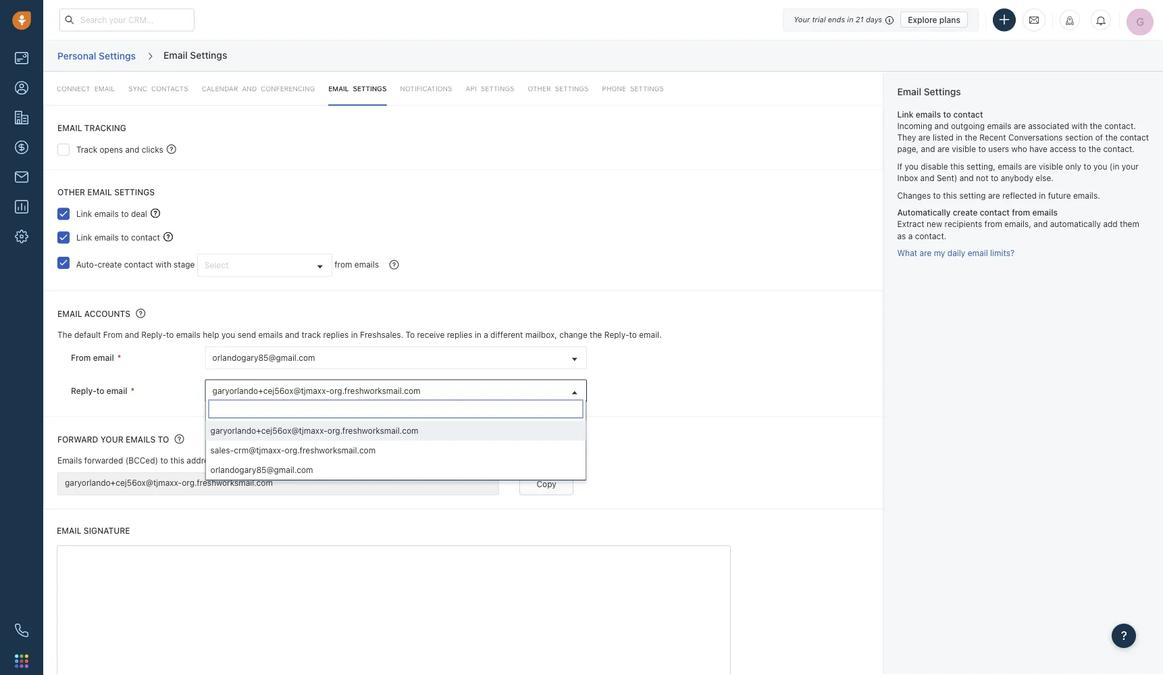 Task type: vqa. For each thing, say whether or not it's contained in the screenshot.
container_WX8MsF4aQZ5i3RN1 icon corresponding to Accounts
no



Task type: describe. For each thing, give the bounding box(es) containing it.
email for other email settings
[[87, 187, 112, 197]]

orlandogary85@gmail.com option
[[206, 460, 586, 480]]

calendar and conferencing link
[[202, 72, 315, 106]]

are inside 'if you disable this setting, emails are visible only to you (in your inbox and sent) and not to anybody else.'
[[1025, 162, 1037, 171]]

to up listed
[[944, 110, 952, 119]]

1 vertical spatial a
[[484, 330, 488, 340]]

and down accounts
[[125, 330, 139, 340]]

reflected
[[1003, 191, 1037, 200]]

track
[[76, 145, 97, 154]]

copy
[[537, 479, 557, 488]]

from email
[[71, 353, 114, 362]]

contact down link emails to contact
[[124, 260, 153, 269]]

connect
[[57, 84, 90, 92]]

21
[[856, 15, 864, 24]]

changes to this setting are reflected in future emails.
[[898, 191, 1101, 200]]

sales-crm@tjmaxx-org.freshworksmail.com
[[211, 445, 376, 455]]

to down recent
[[979, 144, 987, 154]]

contact up outgoing
[[954, 110, 984, 119]]

setting,
[[967, 162, 996, 171]]

to down link emails to deal
[[121, 233, 129, 242]]

to down section
[[1079, 144, 1087, 154]]

1 horizontal spatial from
[[103, 330, 123, 340]]

settings for other settings
[[555, 84, 589, 92]]

2 horizontal spatial reply-
[[605, 330, 630, 340]]

select
[[205, 261, 229, 270]]

the down outgoing
[[965, 133, 978, 142]]

daily
[[948, 248, 966, 258]]

trial
[[813, 15, 826, 24]]

are left my
[[920, 248, 932, 258]]

in left "different"
[[475, 330, 482, 340]]

sync contacts link
[[128, 72, 188, 106]]

0 horizontal spatial reply-
[[71, 386, 96, 396]]

receive
[[417, 330, 445, 340]]

have
[[1030, 144, 1048, 154]]

page,
[[898, 144, 919, 154]]

Search your CRM... text field
[[59, 8, 195, 31]]

1 horizontal spatial your
[[297, 456, 314, 465]]

contact left click to learn how to link emails to contacts icon
[[131, 233, 160, 242]]

users
[[989, 144, 1010, 154]]

them
[[1121, 219, 1140, 229]]

mailbox,
[[526, 330, 557, 340]]

sales-
[[211, 445, 234, 455]]

tab panel containing email tracking
[[43, 72, 884, 675]]

and left not
[[960, 173, 974, 183]]

link for link emails to contact incoming and outgoing emails are associated with the contact. they are listed in the recent conversations section of the contact page, and are visible to users who have access to the contact.
[[898, 110, 914, 119]]

the right change
[[590, 330, 602, 340]]

what's new image
[[1066, 16, 1075, 25]]

0 horizontal spatial from
[[335, 260, 352, 269]]

email inside tab list
[[329, 84, 349, 92]]

email for connect email
[[94, 84, 115, 92]]

default
[[74, 330, 101, 340]]

orlandogary85@gmail.com link
[[206, 347, 586, 369]]

stage
[[174, 260, 195, 269]]

link emails to contact
[[76, 233, 160, 242]]

signature
[[84, 526, 130, 535]]

email settings inside tab list
[[329, 84, 387, 92]]

if
[[898, 162, 903, 171]]

link emails to deal
[[76, 209, 147, 218]]

0 vertical spatial garyorlando+cej56ox@tjmaxx-org.freshworksmail.com
[[213, 386, 421, 396]]

connect email link
[[57, 72, 115, 106]]

are down not
[[989, 191, 1001, 200]]

the up of
[[1091, 121, 1103, 131]]

emails forwarded (bcced) to this address will be visible under your inbox and is attached to any matching contact.
[[57, 456, 495, 465]]

settings up outgoing
[[924, 86, 962, 97]]

api settings
[[466, 84, 515, 92]]

to left deal
[[121, 209, 129, 218]]

matching
[[426, 456, 461, 465]]

other for other email settings
[[57, 187, 85, 197]]

connect email
[[57, 84, 115, 92]]

to right not
[[991, 173, 999, 183]]

of
[[1096, 133, 1104, 142]]

who
[[1012, 144, 1028, 154]]

2 vertical spatial this
[[170, 456, 184, 465]]

(bcced)
[[126, 456, 158, 465]]

are up conversations
[[1014, 121, 1026, 131]]

only
[[1066, 162, 1082, 171]]

recent
[[980, 133, 1007, 142]]

0 horizontal spatial your
[[100, 435, 123, 445]]

forwarded
[[84, 456, 123, 465]]

and up listed
[[935, 121, 949, 131]]

settings for personal settings link
[[99, 50, 136, 61]]

the
[[57, 330, 72, 340]]

personal settings link
[[57, 45, 137, 66]]

click to learn how to link emails to contacts image
[[164, 232, 173, 242]]

opens
[[100, 145, 123, 154]]

else.
[[1036, 173, 1054, 183]]

emails inside automatically create contact from emails extract new recipients from emails, and automatically add them as a contact.
[[1033, 208, 1058, 217]]

to left 'email.' at the right
[[630, 330, 637, 340]]

link for link emails to deal
[[76, 209, 92, 218]]

to right (bcced)
[[161, 456, 168, 465]]

org.freshworksmail.com down will
[[182, 478, 273, 487]]

api
[[466, 84, 477, 92]]

2 horizontal spatial you
[[1094, 162, 1108, 171]]

0 horizontal spatial settings
[[114, 187, 155, 197]]

as
[[898, 231, 907, 241]]

conferencing
[[261, 84, 315, 92]]

a inside automatically create contact from emails extract new recipients from emails, and automatically add them as a contact.
[[909, 231, 913, 241]]

visible inside link emails to contact incoming and outgoing emails are associated with the contact. they are listed in the recent conversations section of the contact page, and are visible to users who have access to the contact.
[[952, 144, 977, 154]]

0 vertical spatial question circled image
[[167, 143, 176, 154]]

plans
[[940, 15, 961, 24]]

garyorlando+cej56ox@tjmaxx-org.freshworksmail.com link
[[206, 380, 586, 402]]

and down disable
[[921, 173, 935, 183]]

what
[[898, 248, 918, 258]]

1 vertical spatial this
[[944, 191, 958, 200]]

personal settings
[[57, 50, 136, 61]]

email down from email at the bottom of the page
[[107, 386, 127, 396]]

auto-
[[76, 260, 98, 269]]

personal
[[57, 50, 96, 61]]

incoming
[[898, 121, 933, 131]]

list box containing garyorlando+cej56ox@tjmaxx-org.freshworksmail.com
[[206, 421, 586, 480]]

will
[[219, 456, 232, 465]]

disable
[[921, 162, 949, 171]]

what are my daily email limits? link
[[898, 248, 1015, 258]]

help
[[203, 330, 219, 340]]

0 horizontal spatial visible
[[246, 456, 270, 465]]

org.freshworksmail.com inside the garyorlando+cej56ox@tjmaxx-org.freshworksmail.com link
[[330, 386, 421, 396]]

your
[[794, 15, 810, 24]]

1 vertical spatial from
[[985, 219, 1003, 229]]

contact. inside automatically create contact from emails extract new recipients from emails, and automatically add them as a contact.
[[916, 231, 947, 241]]

to right only
[[1084, 162, 1092, 171]]

be
[[234, 456, 244, 465]]

contact inside automatically create contact from emails extract new recipients from emails, and automatically add them as a contact.
[[980, 208, 1010, 217]]

create for auto-
[[98, 260, 122, 269]]

orlandogary85@gmail.com inside "link"
[[213, 353, 315, 363]]

forward your emails to
[[57, 435, 169, 445]]

attached
[[364, 456, 398, 465]]

2 replies from the left
[[447, 330, 473, 340]]

automatically create contact from emails extract new recipients from emails, and automatically add them as a contact.
[[898, 208, 1140, 241]]

access
[[1050, 144, 1077, 154]]

your inside 'if you disable this setting, emails are visible only to you (in your inbox and sent) and not to anybody else.'
[[1122, 162, 1139, 171]]

freshsales.
[[360, 330, 404, 340]]

to down sent)
[[934, 191, 941, 200]]

create for automatically
[[953, 208, 978, 217]]

phone settings link
[[603, 72, 664, 106]]

question circled image for forward your emails to
[[175, 434, 184, 445]]

link for link emails to contact
[[76, 233, 92, 242]]

explore
[[908, 15, 938, 24]]

email for from email
[[93, 353, 114, 362]]

in left freshsales.
[[351, 330, 358, 340]]

freshworks switcher image
[[15, 654, 28, 668]]

2 vertical spatial garyorlando+cej56ox@tjmaxx-
[[65, 478, 182, 487]]

accounts
[[84, 309, 130, 319]]

and left clicks
[[125, 145, 140, 154]]

associated
[[1029, 121, 1070, 131]]

listed
[[933, 133, 954, 142]]

auto-create contact with stage
[[76, 260, 195, 269]]

email up contacts
[[164, 49, 188, 60]]

to
[[406, 330, 415, 340]]

explore plans link
[[901, 11, 968, 28]]

emails.
[[1074, 191, 1101, 200]]



Task type: locate. For each thing, give the bounding box(es) containing it.
changes
[[898, 191, 931, 200]]

0 horizontal spatial with
[[155, 260, 171, 269]]

org.freshworksmail.com up inbox
[[285, 445, 376, 455]]

under
[[273, 456, 295, 465]]

with up section
[[1072, 121, 1088, 131]]

api settings link
[[466, 72, 515, 106]]

send email image
[[1030, 14, 1039, 26]]

settings
[[555, 84, 589, 92], [630, 84, 664, 92], [114, 187, 155, 197]]

visible inside 'if you disable this setting, emails are visible only to you (in your inbox and sent) and not to anybody else.'
[[1039, 162, 1064, 171]]

track opens and clicks
[[76, 145, 163, 154]]

replies right receive
[[447, 330, 473, 340]]

None text field
[[209, 400, 584, 418]]

org.freshworksmail.com down orlandogary85@gmail.com "link"
[[330, 386, 421, 396]]

in left 21
[[848, 15, 854, 24]]

with inside link emails to contact incoming and outgoing emails are associated with the contact. they are listed in the recent conversations section of the contact page, and are visible to users who have access to the contact.
[[1072, 121, 1088, 131]]

the down of
[[1089, 144, 1102, 154]]

2 vertical spatial garyorlando+cej56ox@tjmaxx-org.freshworksmail.com
[[65, 478, 273, 487]]

not
[[977, 173, 989, 183]]

your down sales-crm@tjmaxx-org.freshworksmail.com
[[297, 456, 314, 465]]

orlandogary85@gmail.com down send
[[213, 353, 315, 363]]

2 horizontal spatial email settings
[[898, 86, 962, 97]]

email up track
[[57, 123, 82, 132]]

1 horizontal spatial email settings
[[329, 84, 387, 92]]

conversations
[[1009, 133, 1063, 142]]

1 vertical spatial link
[[76, 209, 92, 218]]

phone image
[[15, 624, 28, 637]]

1 horizontal spatial you
[[905, 162, 919, 171]]

(in
[[1110, 162, 1120, 171]]

future
[[1049, 191, 1072, 200]]

change
[[560, 330, 588, 340]]

email
[[164, 49, 188, 60], [329, 84, 349, 92], [898, 86, 922, 97], [57, 123, 82, 132], [57, 309, 82, 319], [57, 526, 82, 535]]

from
[[103, 330, 123, 340], [71, 353, 91, 362]]

list box
[[206, 421, 586, 480]]

create up recipients
[[953, 208, 978, 217]]

1 vertical spatial question circled image
[[390, 259, 399, 270]]

settings left phone
[[555, 84, 589, 92]]

0 vertical spatial from
[[1013, 208, 1031, 217]]

1 horizontal spatial question circled image
[[390, 259, 399, 270]]

and
[[242, 84, 257, 92], [935, 121, 949, 131], [922, 144, 936, 154], [125, 145, 140, 154], [921, 173, 935, 183], [960, 173, 974, 183], [1034, 219, 1048, 229], [125, 330, 139, 340], [285, 330, 299, 340], [339, 456, 353, 465]]

1 horizontal spatial question circled image
[[175, 434, 184, 445]]

0 vertical spatial orlandogary85@gmail.com
[[213, 353, 315, 363]]

email
[[94, 84, 115, 92], [87, 187, 112, 197], [968, 248, 989, 258], [93, 353, 114, 362], [107, 386, 127, 396]]

email up incoming on the right top of the page
[[898, 86, 922, 97]]

garyorlando+cej56ox@tjmaxx-org.freshworksmail.com inside option
[[211, 426, 419, 435]]

and up disable
[[922, 144, 936, 154]]

and inside automatically create contact from emails extract new recipients from emails, and automatically add them as a contact.
[[1034, 219, 1048, 229]]

email settings
[[164, 49, 227, 60], [329, 84, 387, 92], [898, 86, 962, 97]]

are down incoming on the right top of the page
[[919, 133, 931, 142]]

notifications
[[400, 84, 452, 92]]

emails
[[57, 456, 82, 465]]

email tracking
[[57, 123, 126, 132]]

inbox
[[898, 173, 919, 183]]

email signature
[[57, 526, 130, 535]]

calendar and conferencing
[[202, 84, 315, 92]]

settings for phone settings
[[630, 84, 664, 92]]

in down outgoing
[[956, 133, 963, 142]]

your
[[1122, 162, 1139, 171], [100, 435, 123, 445], [297, 456, 314, 465]]

sync contacts
[[128, 84, 188, 92]]

your right (in
[[1122, 162, 1139, 171]]

emails inside 'if you disable this setting, emails are visible only to you (in your inbox and sent) and not to anybody else.'
[[998, 162, 1023, 171]]

question circled image
[[136, 308, 146, 319], [175, 434, 184, 445]]

to
[[944, 110, 952, 119], [979, 144, 987, 154], [1079, 144, 1087, 154], [1084, 162, 1092, 171], [991, 173, 999, 183], [934, 191, 941, 200], [121, 209, 129, 218], [121, 233, 129, 242], [166, 330, 174, 340], [630, 330, 637, 340], [96, 386, 104, 396], [158, 435, 169, 445], [161, 456, 168, 465], [400, 456, 408, 465]]

1 horizontal spatial a
[[909, 231, 913, 241]]

org.freshworksmail.com
[[330, 386, 421, 396], [328, 426, 419, 435], [285, 445, 376, 455], [182, 478, 273, 487]]

settings left notifications
[[353, 84, 387, 92]]

question circled image right from emails
[[390, 259, 399, 270]]

you right help
[[222, 330, 235, 340]]

0 horizontal spatial other
[[57, 187, 85, 197]]

link up incoming on the right top of the page
[[898, 110, 914, 119]]

1 horizontal spatial replies
[[447, 330, 473, 340]]

track
[[302, 330, 321, 340]]

a left "different"
[[484, 330, 488, 340]]

1 vertical spatial create
[[98, 260, 122, 269]]

this left address
[[170, 456, 184, 465]]

tracking
[[84, 123, 126, 132]]

email left signature
[[57, 526, 82, 535]]

this
[[951, 162, 965, 171], [944, 191, 958, 200], [170, 456, 184, 465]]

0 vertical spatial visible
[[952, 144, 977, 154]]

email up link emails to deal
[[87, 187, 112, 197]]

0 vertical spatial create
[[953, 208, 978, 217]]

settings down search your crm... text field
[[99, 50, 136, 61]]

2 horizontal spatial your
[[1122, 162, 1139, 171]]

0 horizontal spatial email settings
[[164, 49, 227, 60]]

1 horizontal spatial other
[[528, 84, 551, 92]]

1 replies from the left
[[323, 330, 349, 340]]

deal
[[131, 209, 147, 218]]

reply- left 'email.' at the right
[[605, 330, 630, 340]]

link down other email settings at top
[[76, 209, 92, 218]]

are down listed
[[938, 144, 950, 154]]

your trial ends in 21 days
[[794, 15, 883, 24]]

garyorlando+cej56ox@tjmaxx-org.freshworksmail.com option
[[206, 421, 586, 441]]

email up the
[[57, 309, 82, 319]]

1 horizontal spatial with
[[1072, 121, 1088, 131]]

email right the daily
[[968, 248, 989, 258]]

the
[[1091, 121, 1103, 131], [965, 133, 978, 142], [1106, 133, 1118, 142], [1089, 144, 1102, 154], [590, 330, 602, 340]]

0 vertical spatial other
[[528, 84, 551, 92]]

settings inside personal settings link
[[99, 50, 136, 61]]

days
[[866, 15, 883, 24]]

1 vertical spatial garyorlando+cej56ox@tjmaxx-org.freshworksmail.com
[[211, 426, 419, 435]]

the default from and reply-to emails help you send emails and track replies in freshsales. to receive replies in a different mailbox, change the reply-to email.
[[57, 330, 662, 340]]

1 vertical spatial your
[[100, 435, 123, 445]]

0 horizontal spatial replies
[[323, 330, 349, 340]]

and right the "calendar"
[[242, 84, 257, 92]]

setting
[[960, 191, 986, 200]]

settings right api
[[481, 84, 515, 92]]

click to learn how to link conversations to deals image
[[151, 209, 160, 218]]

contact.
[[1105, 121, 1137, 131], [1104, 144, 1135, 154], [916, 231, 947, 241], [463, 456, 495, 465]]

settings up the "calendar"
[[190, 49, 227, 60]]

with
[[1072, 121, 1088, 131], [155, 260, 171, 269]]

email right connect
[[94, 84, 115, 92]]

contact down changes to this setting are reflected in future emails. at the right top of the page
[[980, 208, 1010, 217]]

1 vertical spatial visible
[[1039, 162, 1064, 171]]

settings up deal
[[114, 187, 155, 197]]

in inside link emails to contact incoming and outgoing emails are associated with the contact. they are listed in the recent conversations section of the contact page, and are visible to users who have access to the contact.
[[956, 133, 963, 142]]

1 vertical spatial orlandogary85@gmail.com
[[211, 465, 313, 474]]

question circled image
[[167, 143, 176, 154], [390, 259, 399, 270]]

different
[[491, 330, 523, 340]]

settings for email settings link
[[353, 84, 387, 92]]

from emails
[[335, 260, 379, 269]]

add
[[1104, 219, 1118, 229]]

to up (bcced)
[[158, 435, 169, 445]]

select link
[[198, 255, 332, 276]]

2 horizontal spatial from
[[1013, 208, 1031, 217]]

and right emails,
[[1034, 219, 1048, 229]]

from down accounts
[[103, 330, 123, 340]]

clicks
[[142, 145, 163, 154]]

2 horizontal spatial visible
[[1039, 162, 1064, 171]]

you left (in
[[1094, 162, 1108, 171]]

send
[[238, 330, 256, 340]]

garyorlando+cej56ox@tjmaxx-org.freshworksmail.com down (bcced)
[[65, 478, 273, 487]]

explore plans
[[908, 15, 961, 24]]

this down sent)
[[944, 191, 958, 200]]

0 vertical spatial garyorlando+cej56ox@tjmaxx-
[[213, 386, 330, 396]]

phone element
[[8, 617, 35, 644]]

settings inside email settings link
[[353, 84, 387, 92]]

your up 'forwarded'
[[100, 435, 123, 445]]

1 vertical spatial other
[[57, 187, 85, 197]]

link up auto-
[[76, 233, 92, 242]]

1 horizontal spatial visible
[[952, 144, 977, 154]]

to left any
[[400, 456, 408, 465]]

you right if
[[905, 162, 919, 171]]

copy button
[[520, 472, 574, 495]]

calendar
[[202, 84, 238, 92]]

settings inside 'api settings' link
[[481, 84, 515, 92]]

garyorlando+cej56ox@tjmaxx- inside option
[[211, 426, 328, 435]]

other for other settings
[[528, 84, 551, 92]]

0 horizontal spatial question circled image
[[136, 308, 146, 319]]

orlandogary85@gmail.com down crm@tjmaxx-
[[211, 465, 313, 474]]

other right api settings
[[528, 84, 551, 92]]

reply-to email
[[71, 386, 127, 396]]

email settings link
[[329, 72, 387, 106]]

create down link emails to contact
[[98, 260, 122, 269]]

what are my daily email limits?
[[898, 248, 1015, 258]]

phone
[[603, 84, 626, 92]]

reply- left help
[[141, 330, 166, 340]]

other down track
[[57, 187, 85, 197]]

garyorlando+cej56ox@tjmaxx-org.freshworksmail.com down the track
[[213, 386, 421, 396]]

notifications link
[[400, 72, 452, 106]]

are up anybody
[[1025, 162, 1037, 171]]

visible down outgoing
[[952, 144, 977, 154]]

0 horizontal spatial you
[[222, 330, 235, 340]]

reply-
[[141, 330, 166, 340], [605, 330, 630, 340], [71, 386, 96, 396]]

contacts
[[151, 84, 188, 92]]

in left future
[[1040, 191, 1046, 200]]

question circled image right clicks
[[167, 143, 176, 154]]

other inside tab list
[[528, 84, 551, 92]]

tab list
[[43, 72, 884, 106]]

0 vertical spatial question circled image
[[136, 308, 146, 319]]

new
[[927, 219, 943, 229]]

contact right of
[[1121, 133, 1150, 142]]

0 horizontal spatial from
[[71, 353, 91, 362]]

sales-crm@tjmaxx-org.freshworksmail.com option
[[206, 441, 586, 460]]

this up sent)
[[951, 162, 965, 171]]

garyorlando+cej56ox@tjmaxx-org.freshworksmail.com up sales-crm@tjmaxx-org.freshworksmail.com
[[211, 426, 419, 435]]

2 vertical spatial visible
[[246, 456, 270, 465]]

2 vertical spatial link
[[76, 233, 92, 242]]

and left is
[[339, 456, 353, 465]]

1 horizontal spatial create
[[953, 208, 978, 217]]

tab list containing connect email
[[43, 72, 884, 106]]

1 horizontal spatial settings
[[555, 84, 589, 92]]

0 vertical spatial your
[[1122, 162, 1139, 171]]

0 vertical spatial with
[[1072, 121, 1088, 131]]

link
[[898, 110, 914, 119], [76, 209, 92, 218], [76, 233, 92, 242]]

visible down crm@tjmaxx-
[[246, 456, 270, 465]]

to down from email at the bottom of the page
[[96, 386, 104, 396]]

extract
[[898, 219, 925, 229]]

with left "stage"
[[155, 260, 171, 269]]

sync
[[128, 84, 147, 92]]

and left the track
[[285, 330, 299, 340]]

forward
[[57, 435, 98, 445]]

phone settings
[[603, 84, 664, 92]]

to left help
[[166, 330, 174, 340]]

settings right phone
[[630, 84, 664, 92]]

1 vertical spatial from
[[71, 353, 91, 362]]

org.freshworksmail.com inside sales-crm@tjmaxx-org.freshworksmail.com option
[[285, 445, 376, 455]]

replies right the track
[[323, 330, 349, 340]]

orlandogary85@gmail.com inside "option"
[[211, 465, 313, 474]]

the right of
[[1106, 133, 1118, 142]]

other email settings
[[57, 187, 155, 197]]

reply- down from email at the bottom of the page
[[71, 386, 96, 396]]

my
[[935, 248, 946, 258]]

0 horizontal spatial a
[[484, 330, 488, 340]]

0 vertical spatial a
[[909, 231, 913, 241]]

2 horizontal spatial settings
[[630, 84, 664, 92]]

1 horizontal spatial reply-
[[141, 330, 166, 340]]

tab panel
[[43, 72, 884, 675]]

1 vertical spatial garyorlando+cej56ox@tjmaxx-
[[211, 426, 328, 435]]

0 horizontal spatial create
[[98, 260, 122, 269]]

settings for 'api settings' link
[[481, 84, 515, 92]]

create inside automatically create contact from emails extract new recipients from emails, and automatically add them as a contact.
[[953, 208, 978, 217]]

1 horizontal spatial from
[[985, 219, 1003, 229]]

0 vertical spatial link
[[898, 110, 914, 119]]

0 horizontal spatial question circled image
[[167, 143, 176, 154]]

question circled image for email accounts
[[136, 308, 146, 319]]

and inside tab list
[[242, 84, 257, 92]]

garyorlando+cej56ox@tjmaxx-
[[213, 386, 330, 396], [211, 426, 328, 435], [65, 478, 182, 487]]

from down the default
[[71, 353, 91, 362]]

you
[[905, 162, 919, 171], [1094, 162, 1108, 171], [222, 330, 235, 340]]

org.freshworksmail.com up sales-crm@tjmaxx-org.freshworksmail.com option
[[328, 426, 419, 435]]

this inside 'if you disable this setting, emails are visible only to you (in your inbox and sent) and not to anybody else.'
[[951, 162, 965, 171]]

visible
[[952, 144, 977, 154], [1039, 162, 1064, 171], [246, 456, 270, 465]]

email down the default
[[93, 353, 114, 362]]

anybody
[[1001, 173, 1034, 183]]

application
[[57, 545, 731, 675]]

1 vertical spatial with
[[155, 260, 171, 269]]

1 vertical spatial question circled image
[[175, 434, 184, 445]]

in
[[848, 15, 854, 24], [956, 133, 963, 142], [1040, 191, 1046, 200], [351, 330, 358, 340], [475, 330, 482, 340]]

outgoing
[[952, 121, 985, 131]]

org.freshworksmail.com inside garyorlando+cej56ox@tjmaxx-org.freshworksmail.com option
[[328, 426, 419, 435]]

orlandogary85@gmail.com
[[213, 353, 315, 363], [211, 465, 313, 474]]

0 vertical spatial from
[[103, 330, 123, 340]]

link inside link emails to contact incoming and outgoing emails are associated with the contact. they are listed in the recent conversations section of the contact page, and are visible to users who have access to the contact.
[[898, 110, 914, 119]]

2 vertical spatial your
[[297, 456, 314, 465]]

0 vertical spatial this
[[951, 162, 965, 171]]

2 vertical spatial from
[[335, 260, 352, 269]]



